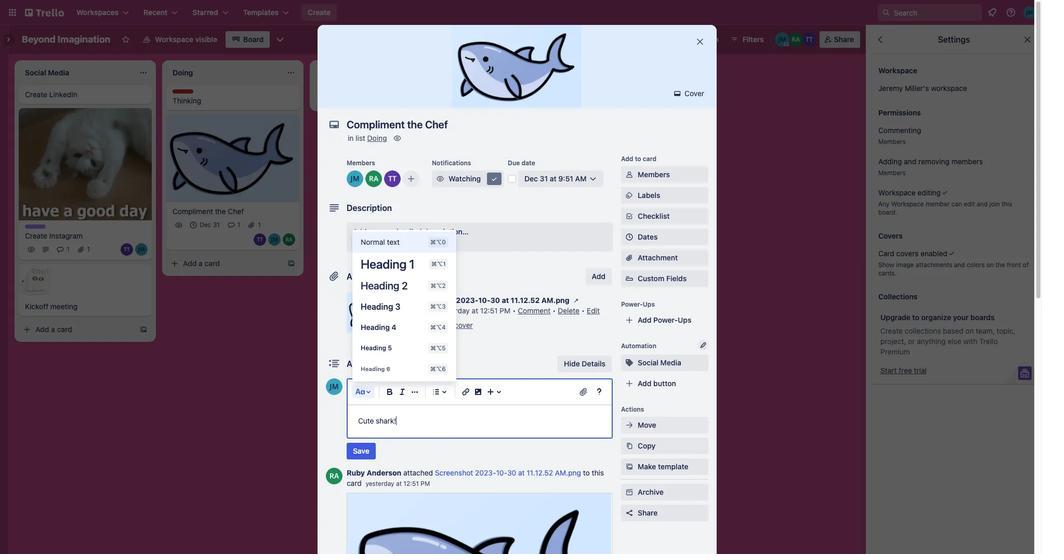 Task type: describe. For each thing, give the bounding box(es) containing it.
start
[[881, 366, 897, 375]]

text
[[387, 238, 400, 246]]

members
[[952, 157, 983, 166]]

added yesterday at 12:51 pm
[[413, 306, 511, 315]]

edit
[[964, 200, 975, 208]]

jeremy miller's workspace link
[[872, 79, 1036, 98]]

create from template… image
[[139, 326, 148, 334]]

create button
[[302, 4, 337, 21]]

dates button
[[621, 229, 709, 245]]

start free trial button
[[881, 365, 927, 376]]

watching
[[449, 174, 481, 183]]

add a card for create from template… icon
[[183, 259, 220, 268]]

add up members "link"
[[621, 155, 633, 163]]

1 vertical spatial jeremy miller (jeremymiller198) image
[[135, 244, 148, 256]]

ups inside add power-ups link
[[678, 316, 692, 324]]

show image attachments and colors on the front of cards.
[[879, 261, 1029, 277]]

search image
[[882, 8, 891, 17]]

1 vertical spatial pm
[[421, 480, 430, 488]]

0 horizontal spatial ruby anderson (rubyanderson7) image
[[365, 171, 382, 187]]

heading 1 group
[[352, 232, 456, 380]]

add a more detailed description… link
[[347, 223, 613, 252]]

detailed
[[394, 227, 422, 236]]

kickoff
[[25, 302, 48, 311]]

commenting
[[879, 126, 922, 135]]

copy
[[638, 441, 656, 450]]

31 for dec 31 at 9:51 am
[[540, 174, 548, 183]]

color: bold red, title: "thoughts" element
[[173, 89, 201, 97]]

heading 5
[[361, 344, 392, 352]]

remove cover link
[[413, 321, 473, 330]]

hide details
[[564, 359, 606, 368]]

make
[[638, 462, 656, 471]]

date
[[522, 159, 535, 167]]

⌘⌥5
[[431, 345, 446, 351]]

this inside to this card
[[592, 468, 604, 477]]

1 vertical spatial 2023-
[[475, 468, 496, 477]]

1 down compliment the chef 'link'
[[258, 221, 261, 229]]

description…
[[424, 227, 469, 236]]

sm image for labels
[[624, 190, 635, 201]]

visible
[[195, 35, 217, 44]]

0 horizontal spatial 30
[[491, 296, 500, 305]]

sm image for 'social media' button
[[624, 358, 635, 368]]

2 horizontal spatial a
[[369, 227, 373, 236]]

workspace visible button
[[136, 31, 224, 48]]

image
[[896, 261, 914, 269]]

1 vertical spatial power-ups
[[621, 301, 655, 308]]

1 horizontal spatial yesterday
[[437, 306, 470, 315]]

remove cover
[[426, 321, 473, 330]]

to inside to this card
[[583, 468, 590, 477]]

members inside "link"
[[638, 170, 670, 179]]

members inside commenting members
[[879, 138, 906, 146]]

add another list button
[[458, 60, 599, 83]]

filters button
[[727, 31, 767, 48]]

power-ups button
[[598, 31, 663, 48]]

thinking
[[173, 96, 201, 105]]

attachment
[[638, 253, 678, 262]]

add a more detailed description…
[[353, 227, 469, 236]]

cards.
[[879, 269, 897, 277]]

bold ⌘b image
[[384, 386, 396, 398]]

0 horizontal spatial share button
[[621, 505, 709, 521]]

sm image for the move link at the bottom
[[624, 420, 635, 430]]

labels link
[[621, 187, 709, 204]]

compliment
[[173, 207, 213, 216]]

edit link
[[587, 306, 600, 315]]

workspace
[[931, 84, 967, 93]]

premium
[[881, 347, 910, 356]]

imagination
[[58, 34, 110, 45]]

3
[[395, 302, 401, 311]]

upgrade to organize your boards create collections based on team, topic, project, or anything else with trello premium
[[881, 313, 1016, 356]]

add members to card image
[[407, 174, 415, 184]]

hide
[[564, 359, 580, 368]]

power- inside button
[[618, 35, 643, 44]]

filters
[[743, 35, 764, 44]]

board.
[[879, 208, 898, 216]]

0 vertical spatial screenshot
[[413, 296, 454, 305]]

more formatting image
[[409, 386, 421, 398]]

1 horizontal spatial 30
[[507, 468, 516, 477]]

archive link
[[621, 484, 709, 501]]

heading for heading 5
[[361, 344, 386, 352]]

move
[[638, 421, 656, 429]]

add a card button for create from template… icon
[[166, 255, 283, 272]]

open help dialog image
[[593, 386, 606, 398]]

comment link
[[518, 306, 551, 315]]

heading 6
[[361, 365, 390, 372]]

sm image for archive
[[624, 487, 635, 498]]

0 vertical spatial 2023-
[[456, 296, 479, 305]]

on inside show image attachments and colors on the front of cards.
[[987, 261, 994, 269]]

0 vertical spatial 10-
[[479, 296, 491, 305]]

shark!
[[376, 416, 396, 425]]

members inside adding and removing members members
[[879, 169, 906, 177]]

another
[[492, 67, 519, 76]]

compliment the chef
[[173, 207, 244, 216]]

compliment the chef link
[[173, 206, 293, 217]]

settings
[[938, 35, 970, 44]]

organize
[[922, 313, 952, 322]]

a for create from template… icon
[[199, 259, 203, 268]]

1 down instagram
[[67, 246, 69, 253]]

adding and removing members members
[[879, 157, 983, 177]]

covers
[[879, 231, 903, 240]]

⌘⌥4
[[430, 324, 446, 331]]

0 horizontal spatial terry turtle (terryturtle) image
[[254, 233, 266, 246]]

edit
[[587, 306, 600, 315]]

1 vertical spatial share
[[638, 508, 658, 517]]

with
[[964, 337, 978, 346]]

0 vertical spatial 11.12.52
[[511, 296, 540, 305]]

project,
[[881, 337, 906, 346]]

join
[[990, 200, 1000, 208]]

heading for heading 2
[[361, 280, 399, 292]]

dec for dec 31 at 9:51 am
[[525, 174, 538, 183]]

1 inside heading 1 group
[[409, 257, 415, 271]]

cover link
[[669, 85, 711, 102]]

1 vertical spatial yesterday
[[366, 480, 394, 488]]

sm image for 'cover' link
[[672, 88, 683, 99]]

1 horizontal spatial jeremy miller (jeremymiller198) image
[[326, 378, 343, 395]]

automation inside automation button
[[679, 35, 719, 44]]

free
[[899, 366, 912, 375]]

dec 31 at 9:51 am button
[[518, 171, 603, 187]]

thinking link
[[173, 96, 293, 106]]

boards
[[971, 313, 995, 322]]

yesterday at 12:51 pm link
[[366, 480, 430, 488]]

thoughts thinking
[[173, 89, 201, 105]]

⌘⌥3
[[431, 303, 446, 310]]

cute
[[358, 416, 374, 425]]

0 horizontal spatial 12:51
[[404, 480, 419, 488]]

member
[[926, 200, 950, 208]]

attachment button
[[621, 250, 709, 266]]

fields
[[667, 274, 687, 283]]

ruby
[[347, 468, 365, 477]]

social
[[638, 358, 659, 367]]

add down kickoff
[[35, 325, 49, 334]]

on inside the 'upgrade to organize your boards create collections based on team, topic, project, or anything else with trello premium'
[[966, 326, 974, 335]]

open information menu image
[[1006, 7, 1016, 18]]

card
[[879, 249, 895, 258]]

2 horizontal spatial jeremy miller (jeremymiller198) image
[[1024, 6, 1036, 19]]

power-ups inside button
[[618, 35, 656, 44]]

hide details link
[[558, 356, 612, 372]]

Dec 31 checkbox
[[187, 219, 223, 231]]

heading for heading 1
[[361, 257, 407, 271]]

in
[[348, 134, 354, 142]]

0 notifications image
[[986, 6, 999, 19]]

dec for dec 31
[[200, 221, 211, 229]]

create instagram
[[25, 232, 83, 240]]

card inside to this card
[[347, 479, 362, 488]]

attachments
[[347, 272, 397, 281]]

heading 4
[[361, 323, 396, 332]]

0 horizontal spatial list
[[356, 134, 365, 142]]

Main content area, start typing to enter text. text field
[[358, 415, 602, 427]]

workspace inside any workspace member can edit and join this board.
[[891, 200, 924, 208]]

heading 1
[[361, 257, 415, 271]]

the inside 'link'
[[215, 207, 226, 216]]

star or unstar board image
[[122, 35, 130, 44]]

and inside adding and removing members members
[[904, 157, 917, 166]]

thoughts
[[173, 89, 201, 97]]

enabled
[[921, 249, 948, 258]]

chef
[[228, 207, 244, 216]]



Task type: vqa. For each thing, say whether or not it's contained in the screenshot.
Solutions
no



Task type: locate. For each thing, give the bounding box(es) containing it.
1 horizontal spatial terry turtle (terryturtle) image
[[384, 171, 401, 187]]

create inside the 'upgrade to organize your boards create collections based on team, topic, project, or anything else with trello premium'
[[881, 326, 903, 335]]

sm image for checklist link
[[624, 211, 635, 221]]

kickoff meeting
[[25, 302, 78, 311]]

0 vertical spatial to
[[635, 155, 641, 163]]

add down custom
[[638, 316, 652, 324]]

ups left automation button
[[643, 35, 656, 44]]

add inside add button button
[[638, 379, 652, 388]]

anything
[[917, 337, 946, 346]]

0 horizontal spatial to
[[583, 468, 590, 477]]

2
[[402, 280, 408, 292]]

1 vertical spatial a
[[199, 259, 203, 268]]

sm image
[[665, 31, 679, 46], [672, 88, 683, 99], [624, 169, 635, 180], [489, 174, 500, 184], [624, 211, 635, 221], [571, 295, 582, 306], [624, 358, 635, 368], [624, 420, 635, 430], [624, 441, 635, 451]]

0 vertical spatial power-ups
[[618, 35, 656, 44]]

2 vertical spatial to
[[583, 468, 590, 477]]

6
[[386, 365, 390, 372]]

1 vertical spatial on
[[966, 326, 974, 335]]

ups
[[643, 35, 656, 44], [643, 301, 655, 308], [678, 316, 692, 324]]

1 vertical spatial add a card
[[35, 325, 72, 334]]

card up members "link"
[[643, 155, 657, 163]]

1 horizontal spatial 31
[[540, 174, 548, 183]]

⌘⌥6
[[430, 365, 446, 372]]

0 vertical spatial list
[[520, 67, 531, 76]]

heading up heading 3
[[361, 280, 399, 292]]

2 vertical spatial power-
[[654, 316, 678, 324]]

beyond imagination
[[22, 34, 110, 45]]

list inside add another list button
[[520, 67, 531, 76]]

2 horizontal spatial jeremy miller (jeremymiller198) image
[[775, 32, 790, 47]]

sm image inside members "link"
[[624, 169, 635, 180]]

⌘⌥0
[[431, 239, 446, 245]]

2 vertical spatial and
[[954, 261, 965, 269]]

add a card button for create from template… image
[[19, 322, 135, 338]]

0 vertical spatial automation
[[679, 35, 719, 44]]

card down dec 31
[[205, 259, 220, 268]]

1 vertical spatial this
[[592, 468, 604, 477]]

12:51
[[480, 306, 498, 315], [404, 480, 419, 488]]

ups down "fields"
[[678, 316, 692, 324]]

trello
[[980, 337, 998, 346]]

trial
[[914, 366, 927, 375]]

1 horizontal spatial list
[[520, 67, 531, 76]]

0 horizontal spatial jeremy miller (jeremymiller198) image
[[268, 233, 281, 246]]

sm image inside labels link
[[624, 190, 635, 201]]

2 horizontal spatial terry turtle (terryturtle) image
[[802, 32, 817, 47]]

31 down compliment the chef
[[213, 221, 220, 229]]

to for organize
[[913, 313, 920, 322]]

covers
[[897, 249, 919, 258]]

4 heading from the top
[[361, 323, 390, 332]]

0 vertical spatial share
[[834, 35, 854, 44]]

sm image inside make template link
[[624, 462, 635, 472]]

am
[[575, 174, 587, 183]]

1 horizontal spatial a
[[199, 259, 203, 268]]

0 horizontal spatial pm
[[421, 480, 430, 488]]

the
[[215, 207, 226, 216], [996, 261, 1005, 269]]

0 horizontal spatial share
[[638, 508, 658, 517]]

workspace for workspace
[[879, 66, 918, 75]]

sm image left labels
[[624, 190, 635, 201]]

jeremy miller (jeremymiller198) image right terry turtle (terryturtle) image
[[135, 244, 148, 256]]

1 horizontal spatial ruby anderson (rubyanderson7) image
[[326, 468, 343, 485]]

heading up attachments
[[361, 257, 407, 271]]

0 vertical spatial a
[[369, 227, 373, 236]]

dec down compliment the chef
[[200, 221, 211, 229]]

automation button
[[665, 31, 725, 48]]

customize views image
[[275, 34, 286, 45]]

custom fields button
[[621, 273, 709, 284]]

sm image inside 'cover' link
[[672, 88, 683, 99]]

sm image inside automation button
[[665, 31, 679, 46]]

31 for dec 31
[[213, 221, 220, 229]]

1 vertical spatial list
[[356, 134, 365, 142]]

2 vertical spatial terry turtle (terryturtle) image
[[254, 233, 266, 246]]

workspace up 'any'
[[879, 188, 916, 197]]

added
[[413, 306, 435, 315]]

pm down screenshot 2023-10-30 at 11.12.52 am.png
[[500, 306, 511, 315]]

0 horizontal spatial automation
[[621, 342, 657, 350]]

sm image inside "watching" button
[[489, 174, 500, 184]]

0 vertical spatial jeremy miller (jeremymiller198) image
[[1024, 6, 1036, 19]]

0 horizontal spatial a
[[51, 325, 55, 334]]

ruby anderson (rubyanderson7) image up description on the left of page
[[365, 171, 382, 187]]

at inside button
[[550, 174, 557, 183]]

0 vertical spatial share button
[[820, 31, 860, 48]]

card down ruby
[[347, 479, 362, 488]]

0 horizontal spatial jeremy miller (jeremymiller198) image
[[135, 244, 148, 256]]

members down commenting
[[879, 138, 906, 146]]

2 vertical spatial jeremy miller (jeremymiller198) image
[[326, 378, 343, 395]]

add up edit on the right bottom of the page
[[592, 272, 606, 281]]

1 vertical spatial add a card button
[[19, 322, 135, 338]]

add left button
[[638, 379, 652, 388]]

1 down chef
[[237, 221, 240, 229]]

custom fields
[[638, 274, 687, 283]]

topic,
[[997, 326, 1016, 335]]

your
[[953, 313, 969, 322]]

color: purple, title: none image
[[25, 225, 46, 229]]

collections
[[879, 292, 918, 301]]

0 vertical spatial am.png
[[542, 296, 570, 305]]

automation up social
[[621, 342, 657, 350]]

ruby anderson (rubyanderson7) image left ruby
[[326, 468, 343, 485]]

back to home image
[[25, 4, 64, 21]]

ups inside "power-ups" button
[[643, 35, 656, 44]]

yesterday down anderson
[[366, 480, 394, 488]]

heading 2
[[361, 280, 408, 292]]

12:51 down screenshot 2023-10-30 at 11.12.52 am.png
[[480, 306, 498, 315]]

1 horizontal spatial add a card button
[[166, 255, 283, 272]]

sm image for watching
[[435, 174, 446, 184]]

create linkedin
[[25, 90, 77, 99]]

workspace for workspace editing
[[879, 188, 916, 197]]

pm down attached
[[421, 480, 430, 488]]

workspace down workspace editing at the top of page
[[891, 200, 924, 208]]

add a card down the dec 31 "option"
[[183, 259, 220, 268]]

0 vertical spatial add a card button
[[166, 255, 283, 272]]

attach and insert link image
[[579, 387, 589, 397]]

create from template… image
[[287, 259, 295, 268]]

2 vertical spatial jeremy miller (jeremymiller198) image
[[268, 233, 281, 246]]

members up labels
[[638, 170, 670, 179]]

comment
[[518, 306, 551, 315]]

2 vertical spatial a
[[51, 325, 55, 334]]

board
[[243, 35, 264, 44]]

add down the dec 31 "option"
[[183, 259, 197, 268]]

0 horizontal spatial 31
[[213, 221, 220, 229]]

sm image for automation button
[[665, 31, 679, 46]]

0 vertical spatial yesterday
[[437, 306, 470, 315]]

add
[[476, 67, 490, 76], [621, 155, 633, 163], [353, 227, 367, 236], [183, 259, 197, 268], [592, 272, 606, 281], [638, 316, 652, 324], [35, 325, 49, 334], [638, 379, 652, 388]]

0 vertical spatial ruby anderson (rubyanderson7) image
[[789, 32, 803, 47]]

1 horizontal spatial on
[[987, 261, 994, 269]]

workspace up the jeremy
[[879, 66, 918, 75]]

terry turtle (terryturtle) image
[[121, 244, 133, 256]]

text styles image
[[354, 386, 367, 398]]

2 heading from the top
[[361, 280, 399, 292]]

this left make
[[592, 468, 604, 477]]

editing
[[918, 188, 941, 197]]

power-
[[618, 35, 643, 44], [621, 301, 643, 308], [654, 316, 678, 324]]

list right in
[[356, 134, 365, 142]]

0 vertical spatial and
[[904, 157, 917, 166]]

1 horizontal spatial 10-
[[496, 468, 507, 477]]

link image
[[460, 386, 472, 398]]

heading up heading 4
[[361, 302, 393, 311]]

1 horizontal spatial and
[[954, 261, 965, 269]]

a down the dec 31 "option"
[[199, 259, 203, 268]]

1 vertical spatial ruby anderson (rubyanderson7) image
[[365, 171, 382, 187]]

0 vertical spatial jeremy miller (jeremymiller198) image
[[775, 32, 790, 47]]

make template link
[[621, 459, 709, 475]]

watching button
[[432, 171, 504, 187]]

1 vertical spatial ruby anderson (rubyanderson7) image
[[326, 468, 343, 485]]

create inside button
[[308, 8, 331, 17]]

1 vertical spatial am.png
[[555, 468, 581, 477]]

31 left 9:51
[[540, 174, 548, 183]]

screenshot up added
[[413, 296, 454, 305]]

adding
[[879, 157, 902, 166]]

sm image left make
[[624, 462, 635, 472]]

4
[[392, 323, 396, 332]]

Mark due date as complete checkbox
[[508, 175, 516, 183]]

screenshot right attached
[[435, 468, 473, 477]]

5
[[388, 344, 392, 352]]

create for create
[[308, 8, 331, 17]]

2 horizontal spatial to
[[913, 313, 920, 322]]

ups up add power-ups
[[643, 301, 655, 308]]

a for create from template… image
[[51, 325, 55, 334]]

ruby anderson (rubyanderson7) image
[[283, 233, 295, 246], [326, 468, 343, 485]]

sm image left archive
[[624, 487, 635, 498]]

start free trial
[[881, 366, 927, 375]]

jeremy miller (jeremymiller198) image up description on the left of page
[[347, 171, 363, 187]]

dec down date
[[525, 174, 538, 183]]

heading left 6
[[361, 365, 385, 372]]

on right colors
[[987, 261, 994, 269]]

card covers enabled
[[879, 249, 948, 258]]

yesterday up the remove cover
[[437, 306, 470, 315]]

heading for heading 4
[[361, 323, 390, 332]]

sm image for copy link
[[624, 441, 635, 451]]

12:51 down attached
[[404, 480, 419, 488]]

1 horizontal spatial pm
[[500, 306, 511, 315]]

more
[[375, 227, 392, 236]]

⌘⌥2
[[431, 282, 446, 289]]

yesterday
[[437, 306, 470, 315], [366, 480, 394, 488]]

list right another on the top left
[[520, 67, 531, 76]]

1 horizontal spatial 12:51
[[480, 306, 498, 315]]

ruby anderson (rubyanderson7) image
[[789, 32, 803, 47], [365, 171, 382, 187]]

1 vertical spatial power-
[[621, 301, 643, 308]]

1 vertical spatial 10-
[[496, 468, 507, 477]]

a
[[369, 227, 373, 236], [199, 259, 203, 268], [51, 325, 55, 334]]

remove
[[426, 321, 452, 330]]

and left join
[[977, 200, 988, 208]]

1 horizontal spatial automation
[[679, 35, 719, 44]]

instagram
[[49, 232, 83, 240]]

members down in list doing
[[347, 159, 375, 167]]

0 horizontal spatial ruby anderson (rubyanderson7) image
[[283, 233, 295, 246]]

0 vertical spatial 12:51
[[480, 306, 498, 315]]

lists image
[[430, 386, 442, 398]]

sm image for make template
[[624, 462, 635, 472]]

1 vertical spatial 11.12.52
[[527, 468, 553, 477]]

sm image inside archive "link"
[[624, 487, 635, 498]]

members down adding
[[879, 169, 906, 177]]

create for create linkedin
[[25, 90, 47, 99]]

jeremy
[[879, 84, 903, 93]]

to for card
[[635, 155, 641, 163]]

1 vertical spatial screenshot
[[435, 468, 473, 477]]

on up with
[[966, 326, 974, 335]]

1 vertical spatial terry turtle (terryturtle) image
[[384, 171, 401, 187]]

create inside "link"
[[25, 90, 47, 99]]

to this card
[[347, 468, 604, 488]]

and
[[904, 157, 917, 166], [977, 200, 988, 208], [954, 261, 965, 269]]

this right join
[[1002, 200, 1013, 208]]

jeremy miller (jeremymiller198) image left text styles icon
[[326, 378, 343, 395]]

create for create instagram
[[25, 232, 47, 240]]

0 vertical spatial power-
[[618, 35, 643, 44]]

1 vertical spatial and
[[977, 200, 988, 208]]

create instagram link
[[25, 231, 146, 241]]

share
[[834, 35, 854, 44], [638, 508, 658, 517]]

the left chef
[[215, 207, 226, 216]]

a down kickoff meeting
[[51, 325, 55, 334]]

screenshot
[[413, 296, 454, 305], [435, 468, 473, 477]]

heading left 5
[[361, 344, 386, 352]]

media
[[661, 358, 681, 367]]

editor toolbar toolbar
[[352, 230, 608, 400]]

add a card for create from template… image
[[35, 325, 72, 334]]

the inside show image attachments and colors on the front of cards.
[[996, 261, 1005, 269]]

create linkedin link
[[25, 89, 146, 100]]

1 vertical spatial share button
[[621, 505, 709, 521]]

to inside the 'upgrade to organize your boards create collections based on team, topic, project, or anything else with trello premium'
[[913, 313, 920, 322]]

5 heading from the top
[[361, 344, 386, 352]]

2 vertical spatial ups
[[678, 316, 692, 324]]

add inside add another list button
[[476, 67, 490, 76]]

1 vertical spatial 31
[[213, 221, 220, 229]]

a up normal
[[369, 227, 373, 236]]

and right adding
[[904, 157, 917, 166]]

this inside any workspace member can edit and join this board.
[[1002, 200, 1013, 208]]

show
[[879, 261, 895, 269]]

1 vertical spatial jeremy miller (jeremymiller198) image
[[347, 171, 363, 187]]

jeremy miller (jeremymiller198) image
[[1024, 6, 1036, 19], [135, 244, 148, 256], [326, 378, 343, 395]]

0 horizontal spatial this
[[592, 468, 604, 477]]

dec inside button
[[525, 174, 538, 183]]

sm image inside "watching" button
[[435, 174, 446, 184]]

workspace inside 'button'
[[155, 35, 193, 44]]

add button button
[[621, 375, 709, 392]]

1 vertical spatial the
[[996, 261, 1005, 269]]

jeremy miller (jeremymiller198) image down compliment the chef 'link'
[[268, 233, 281, 246]]

1 heading from the top
[[361, 257, 407, 271]]

sm image inside copy link
[[624, 441, 635, 451]]

0 vertical spatial ruby anderson (rubyanderson7) image
[[283, 233, 295, 246]]

0 vertical spatial this
[[1002, 200, 1013, 208]]

board link
[[226, 31, 270, 48]]

1 vertical spatial 12:51
[[404, 480, 419, 488]]

sm image right "doing"
[[392, 133, 403, 143]]

Board name text field
[[17, 31, 116, 48]]

add power-ups
[[638, 316, 692, 324]]

1 vertical spatial ups
[[643, 301, 655, 308]]

6 heading from the top
[[361, 365, 385, 372]]

sm image inside the move link
[[624, 420, 635, 430]]

terry turtle (terryturtle) image
[[802, 32, 817, 47], [384, 171, 401, 187], [254, 233, 266, 246]]

None text field
[[342, 115, 685, 134]]

the left front
[[996, 261, 1005, 269]]

permissions
[[879, 108, 921, 117]]

and inside any workspace member can edit and join this board.
[[977, 200, 988, 208]]

workspace for workspace visible
[[155, 35, 193, 44]]

sm image inside checklist link
[[624, 211, 635, 221]]

heading for heading 6
[[361, 365, 385, 372]]

Search field
[[891, 5, 982, 20]]

dec 31
[[200, 221, 220, 229]]

sm image down notifications
[[435, 174, 446, 184]]

0 vertical spatial ups
[[643, 35, 656, 44]]

card down meeting
[[57, 325, 72, 334]]

and left colors
[[954, 261, 965, 269]]

beyond
[[22, 34, 55, 45]]

automation left the filters button
[[679, 35, 719, 44]]

sm image for members "link"
[[624, 169, 635, 180]]

jeremy miller (jeremymiller198) image right filters
[[775, 32, 790, 47]]

dec inside "option"
[[200, 221, 211, 229]]

0 horizontal spatial dec
[[200, 221, 211, 229]]

1 horizontal spatial jeremy miller (jeremymiller198) image
[[347, 171, 363, 187]]

add left another on the top left
[[476, 67, 490, 76]]

miller's
[[905, 84, 929, 93]]

1 horizontal spatial share
[[834, 35, 854, 44]]

0 vertical spatial 30
[[491, 296, 500, 305]]

add a card button down dec 31
[[166, 255, 283, 272]]

add inside add power-ups link
[[638, 316, 652, 324]]

0 horizontal spatial 10-
[[479, 296, 491, 305]]

0 vertical spatial the
[[215, 207, 226, 216]]

add up normal
[[353, 227, 367, 236]]

heading for heading 3
[[361, 302, 393, 311]]

primary element
[[0, 0, 1042, 25]]

1 horizontal spatial this
[[1002, 200, 1013, 208]]

1 down create instagram link
[[87, 246, 90, 253]]

dec
[[525, 174, 538, 183], [200, 221, 211, 229]]

0 horizontal spatial on
[[966, 326, 974, 335]]

add a card down kickoff meeting
[[35, 325, 72, 334]]

jeremy miller (jeremymiller198) image
[[775, 32, 790, 47], [347, 171, 363, 187], [268, 233, 281, 246]]

add a card button down kickoff meeting link
[[19, 322, 135, 338]]

any workspace member can edit and join this board.
[[879, 200, 1013, 216]]

workspace left visible
[[155, 35, 193, 44]]

else
[[948, 337, 962, 346]]

0 horizontal spatial add a card
[[35, 325, 72, 334]]

sm image inside 'social media' button
[[624, 358, 635, 368]]

31 inside the dec 31 "option"
[[213, 221, 220, 229]]

add button
[[638, 379, 676, 388]]

sm image
[[392, 133, 403, 143], [435, 174, 446, 184], [624, 190, 635, 201], [624, 462, 635, 472], [624, 487, 635, 498]]

2023-
[[456, 296, 479, 305], [475, 468, 496, 477]]

31 inside the dec 31 at 9:51 am button
[[540, 174, 548, 183]]

ruby anderson (rubyanderson7) image right filters
[[789, 32, 803, 47]]

0 vertical spatial pm
[[500, 306, 511, 315]]

any
[[879, 200, 890, 208]]

1 horizontal spatial to
[[635, 155, 641, 163]]

1 left ⌘⌥1
[[409, 257, 415, 271]]

checklist
[[638, 212, 670, 220]]

1 horizontal spatial the
[[996, 261, 1005, 269]]

and inside show image attachments and colors on the front of cards.
[[954, 261, 965, 269]]

heading left 4 on the bottom left of page
[[361, 323, 390, 332]]

add inside the add a more detailed description… link
[[353, 227, 367, 236]]

save button
[[347, 443, 376, 460]]

in list doing
[[348, 134, 387, 142]]

workspace editing
[[879, 188, 941, 197]]

italic ⌘i image
[[396, 386, 409, 398]]

members link
[[621, 166, 709, 183]]

jeremy miller's workspace
[[879, 84, 967, 93]]

ruby anderson attached screenshot 2023-10-30 at 11.12.52 am.png
[[347, 468, 581, 477]]

add inside 'add' button
[[592, 272, 606, 281]]

doing
[[367, 134, 387, 142]]

jeremy miller (jeremymiller198) image right open information menu icon
[[1024, 6, 1036, 19]]

1 vertical spatial automation
[[621, 342, 657, 350]]

based
[[943, 326, 964, 335]]

image image
[[472, 386, 485, 398]]

3 heading from the top
[[361, 302, 393, 311]]

0 vertical spatial on
[[987, 261, 994, 269]]

ruby anderson (rubyanderson7) image up create from template… icon
[[283, 233, 295, 246]]



